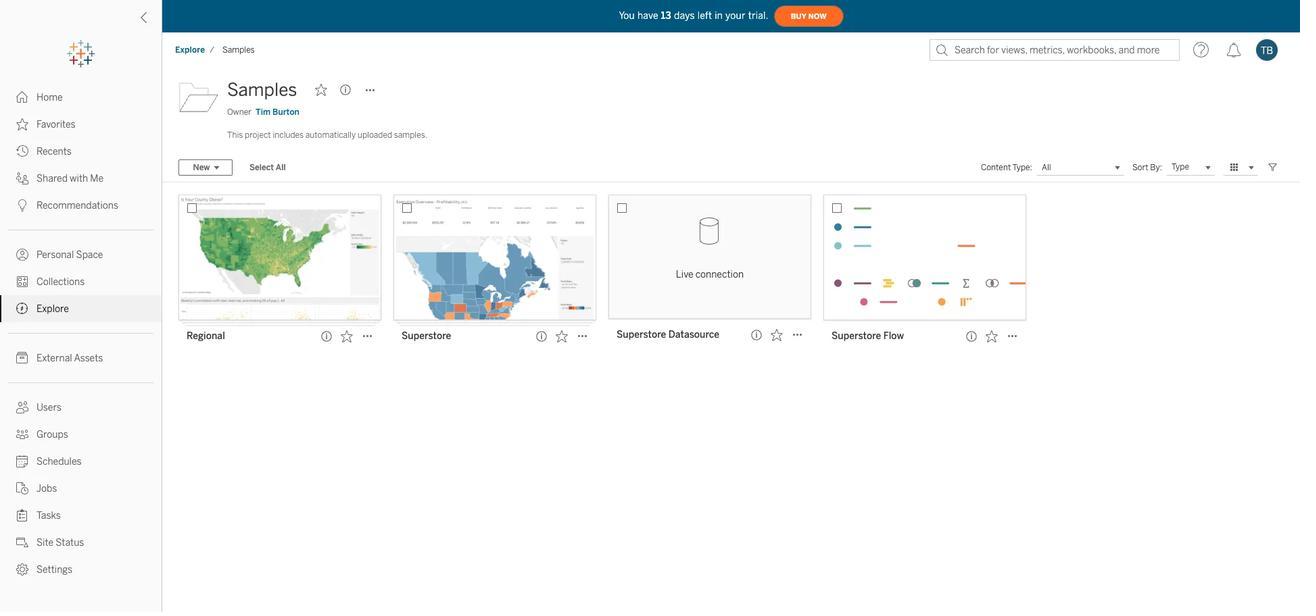 Task type: vqa. For each thing, say whether or not it's contained in the screenshot.
Regional link for College
no



Task type: locate. For each thing, give the bounding box(es) containing it.
explore inside main navigation. press the up and down arrow keys to access links. element
[[37, 304, 69, 315]]

by text only_f5he34f image for site status
[[16, 537, 28, 549]]

0 horizontal spatial explore
[[37, 304, 69, 315]]

by text only_f5he34f image
[[16, 118, 28, 131], [16, 173, 28, 185], [16, 200, 28, 212], [16, 249, 28, 261], [16, 352, 28, 365], [16, 402, 28, 414], [16, 429, 28, 441], [16, 483, 28, 495], [16, 537, 28, 549], [16, 564, 28, 576]]

13
[[661, 10, 672, 21]]

0 vertical spatial explore link
[[175, 45, 206, 55]]

flow
[[884, 331, 905, 342]]

explore link down the collections
[[0, 296, 162, 323]]

1 horizontal spatial superstore
[[617, 329, 667, 341]]

8 by text only_f5he34f image from the top
[[16, 483, 28, 495]]

groups link
[[0, 421, 162, 449]]

6 by text only_f5he34f image from the top
[[16, 402, 28, 414]]

superstore for superstore
[[402, 331, 451, 342]]

recommendations link
[[0, 192, 162, 219]]

regional
[[187, 331, 225, 342]]

site
[[37, 538, 54, 549]]

samples
[[223, 45, 255, 55], [227, 79, 297, 101]]

explore
[[175, 45, 205, 55], [37, 304, 69, 315]]

4 by text only_f5he34f image from the top
[[16, 303, 28, 315]]

6 by text only_f5he34f image from the top
[[16, 510, 28, 522]]

you
[[619, 10, 635, 21]]

0 vertical spatial explore
[[175, 45, 205, 55]]

by text only_f5he34f image inside home link
[[16, 91, 28, 104]]

samples right /
[[223, 45, 255, 55]]

navigation panel element
[[0, 41, 162, 584]]

by text only_f5he34f image inside shared with me link
[[16, 173, 28, 185]]

by text only_f5he34f image inside favorites link
[[16, 118, 28, 131]]

by text only_f5he34f image inside 'recommendations' link
[[16, 200, 28, 212]]

connection
[[696, 269, 744, 281]]

superstore for superstore datasource
[[617, 329, 667, 341]]

0 horizontal spatial superstore
[[402, 331, 451, 342]]

4 by text only_f5he34f image from the top
[[16, 249, 28, 261]]

by text only_f5he34f image for explore
[[16, 303, 28, 315]]

external assets
[[37, 353, 103, 365]]

site status link
[[0, 530, 162, 557]]

main navigation. press the up and down arrow keys to access links. element
[[0, 84, 162, 584]]

by text only_f5he34f image for users
[[16, 402, 28, 414]]

by text only_f5he34f image inside recents link
[[16, 145, 28, 158]]

by text only_f5he34f image left recommendations
[[16, 200, 28, 212]]

3 by text only_f5he34f image from the top
[[16, 276, 28, 288]]

by text only_f5he34f image for tasks
[[16, 510, 28, 522]]

1 by text only_f5he34f image from the top
[[16, 91, 28, 104]]

tasks link
[[0, 503, 162, 530]]

Search for views, metrics, workbooks, and more text field
[[930, 39, 1181, 61]]

project
[[245, 131, 271, 140]]

by text only_f5he34f image for personal space
[[16, 249, 28, 261]]

by text only_f5he34f image left favorites
[[16, 118, 28, 131]]

10 by text only_f5he34f image from the top
[[16, 564, 28, 576]]

explore link left /
[[175, 45, 206, 55]]

personal space link
[[0, 242, 162, 269]]

now
[[809, 12, 827, 21]]

your
[[726, 10, 746, 21]]

by text only_f5he34f image inside jobs 'link'
[[16, 483, 28, 495]]

3 by text only_f5he34f image from the top
[[16, 200, 28, 212]]

explore link
[[175, 45, 206, 55], [0, 296, 162, 323]]

by text only_f5he34f image inside personal space "link"
[[16, 249, 28, 261]]

by text only_f5he34f image inside groups link
[[16, 429, 28, 441]]

external
[[37, 353, 72, 365]]

superstore
[[617, 329, 667, 341], [402, 331, 451, 342], [832, 331, 882, 342]]

select all button
[[241, 160, 295, 176]]

by text only_f5he34f image for favorites
[[16, 118, 28, 131]]

by text only_f5he34f image inside 'settings' link
[[16, 564, 28, 576]]

external assets link
[[0, 345, 162, 372]]

content type:
[[982, 163, 1033, 172]]

site status
[[37, 538, 84, 549]]

2 by text only_f5he34f image from the top
[[16, 173, 28, 185]]

explore down the collections
[[37, 304, 69, 315]]

users link
[[0, 394, 162, 421]]

all
[[276, 163, 286, 172]]

schedules
[[37, 457, 82, 468]]

with
[[70, 173, 88, 185]]

home
[[37, 92, 63, 104]]

new button
[[179, 160, 233, 176]]

by text only_f5he34f image inside the collections link
[[16, 276, 28, 288]]

shared
[[37, 173, 68, 185]]

by text only_f5he34f image left personal
[[16, 249, 28, 261]]

2 by text only_f5he34f image from the top
[[16, 145, 28, 158]]

samples up "tim" on the left of the page
[[227, 79, 297, 101]]

select
[[250, 163, 274, 172]]

5 by text only_f5he34f image from the top
[[16, 456, 28, 468]]

by text only_f5he34f image left external
[[16, 352, 28, 365]]

space
[[76, 250, 103, 261]]

1 vertical spatial samples
[[227, 79, 297, 101]]

0 horizontal spatial explore link
[[0, 296, 162, 323]]

samples element
[[219, 45, 259, 55]]

tim
[[256, 108, 271, 117]]

recents link
[[0, 138, 162, 165]]

by text only_f5he34f image left groups
[[16, 429, 28, 441]]

tasks
[[37, 511, 61, 522]]

by text only_f5he34f image inside "users" 'link'
[[16, 402, 28, 414]]

collections
[[37, 277, 85, 288]]

by text only_f5he34f image left users
[[16, 402, 28, 414]]

by text only_f5he34f image inside explore link
[[16, 303, 28, 315]]

by:
[[1151, 163, 1163, 172]]

project image
[[179, 76, 219, 117]]

explore left /
[[175, 45, 205, 55]]

includes
[[273, 131, 304, 140]]

by text only_f5he34f image for settings
[[16, 564, 28, 576]]

by text only_f5he34f image left site
[[16, 537, 28, 549]]

superstore datasource
[[617, 329, 720, 341]]

1 horizontal spatial explore
[[175, 45, 205, 55]]

by text only_f5he34f image left jobs
[[16, 483, 28, 495]]

1 horizontal spatial explore link
[[175, 45, 206, 55]]

datasource
[[669, 329, 720, 341]]

5 by text only_f5he34f image from the top
[[16, 352, 28, 365]]

jobs
[[37, 484, 57, 495]]

have
[[638, 10, 659, 21]]

select all
[[250, 163, 286, 172]]

buy now button
[[774, 5, 844, 27]]

favorites
[[37, 119, 76, 131]]

left
[[698, 10, 713, 21]]

collections link
[[0, 269, 162, 296]]

by text only_f5he34f image left the settings
[[16, 564, 28, 576]]

1 by text only_f5he34f image from the top
[[16, 118, 28, 131]]

1 vertical spatial explore
[[37, 304, 69, 315]]

by text only_f5he34f image for collections
[[16, 276, 28, 288]]

by text only_f5he34f image inside site status link
[[16, 537, 28, 549]]

personal
[[37, 250, 74, 261]]

by text only_f5he34f image inside the schedules link
[[16, 456, 28, 468]]

by text only_f5he34f image left shared
[[16, 173, 28, 185]]

recents
[[37, 146, 72, 158]]

new
[[193, 163, 210, 172]]

7 by text only_f5he34f image from the top
[[16, 429, 28, 441]]

/
[[210, 45, 214, 55]]

by text only_f5he34f image inside 'tasks' link
[[16, 510, 28, 522]]

by text only_f5he34f image for home
[[16, 91, 28, 104]]

type:
[[1013, 163, 1033, 172]]

by text only_f5he34f image inside external assets link
[[16, 352, 28, 365]]

groups
[[37, 430, 68, 441]]

2 horizontal spatial superstore
[[832, 331, 882, 342]]

sort
[[1133, 163, 1149, 172]]

by text only_f5he34f image
[[16, 91, 28, 104], [16, 145, 28, 158], [16, 276, 28, 288], [16, 303, 28, 315], [16, 456, 28, 468], [16, 510, 28, 522]]

9 by text only_f5he34f image from the top
[[16, 537, 28, 549]]

burton
[[273, 108, 300, 117]]



Task type: describe. For each thing, give the bounding box(es) containing it.
you have 13 days left in your trial.
[[619, 10, 769, 21]]

by text only_f5he34f image for groups
[[16, 429, 28, 441]]

by text only_f5he34f image for jobs
[[16, 483, 28, 495]]

shared with me
[[37, 173, 104, 185]]

this
[[227, 131, 243, 140]]

this project includes automatically uploaded samples.
[[227, 131, 427, 140]]

buy now
[[791, 12, 827, 21]]

in
[[715, 10, 723, 21]]

owner tim burton
[[227, 108, 300, 117]]

by text only_f5he34f image for recommendations
[[16, 200, 28, 212]]

assets
[[74, 353, 103, 365]]

favorites link
[[0, 111, 162, 138]]

uploaded
[[358, 131, 392, 140]]

by text only_f5he34f image for shared with me
[[16, 173, 28, 185]]

sort by:
[[1133, 163, 1163, 172]]

me
[[90, 173, 104, 185]]

trial.
[[749, 10, 769, 21]]

by text only_f5he34f image for external assets
[[16, 352, 28, 365]]

status
[[56, 538, 84, 549]]

explore for explore
[[37, 304, 69, 315]]

0 vertical spatial samples
[[223, 45, 255, 55]]

samples.
[[394, 131, 427, 140]]

content
[[982, 163, 1012, 172]]

settings link
[[0, 557, 162, 584]]

buy
[[791, 12, 807, 21]]

by text only_f5he34f image for recents
[[16, 145, 28, 158]]

home link
[[0, 84, 162, 111]]

live connection
[[676, 269, 744, 281]]

shared with me link
[[0, 165, 162, 192]]

schedules link
[[0, 449, 162, 476]]

users
[[37, 403, 61, 414]]

days
[[674, 10, 695, 21]]

by text only_f5he34f image for schedules
[[16, 456, 28, 468]]

recommendations
[[37, 200, 118, 212]]

owner
[[227, 108, 252, 117]]

superstore for superstore flow
[[832, 331, 882, 342]]

1 vertical spatial explore link
[[0, 296, 162, 323]]

live
[[676, 269, 694, 281]]

superstore flow
[[832, 331, 905, 342]]

explore /
[[175, 45, 214, 55]]

settings
[[37, 565, 72, 576]]

tim burton link
[[256, 106, 300, 118]]

explore for explore /
[[175, 45, 205, 55]]

personal space
[[37, 250, 103, 261]]

automatically
[[306, 131, 356, 140]]

jobs link
[[0, 476, 162, 503]]



